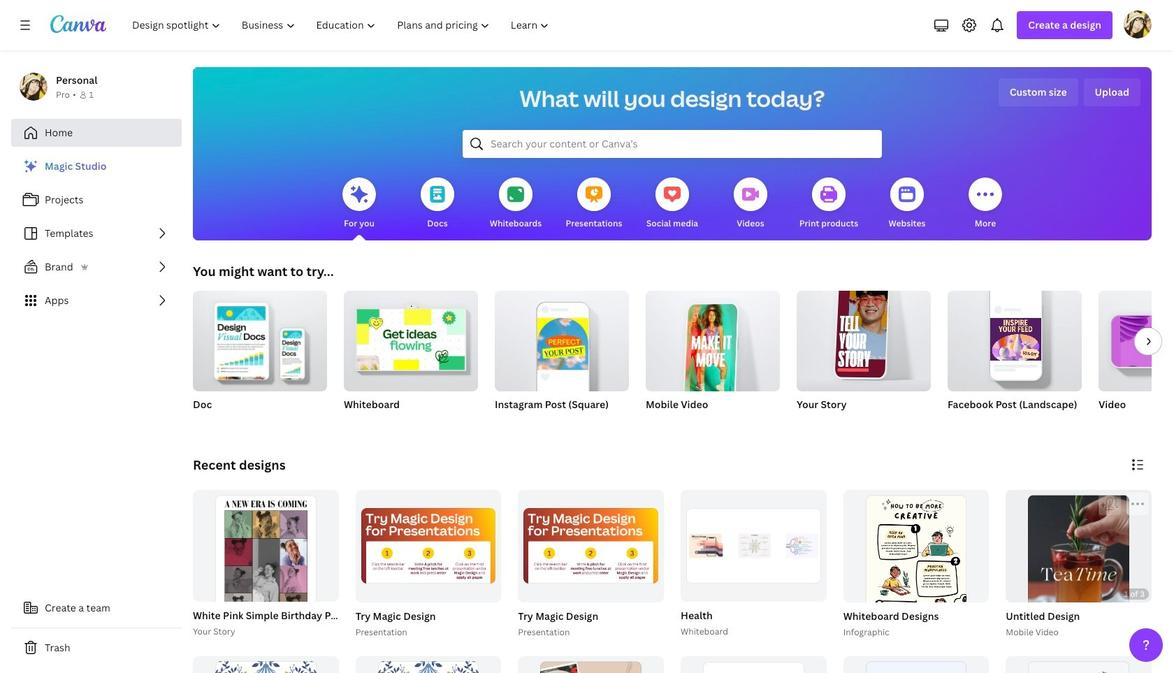 Task type: vqa. For each thing, say whether or not it's contained in the screenshot.
"group"
yes



Task type: describe. For each thing, give the bounding box(es) containing it.
top level navigation element
[[123, 11, 562, 39]]



Task type: locate. For each thing, give the bounding box(es) containing it.
group
[[797, 283, 931, 429], [797, 283, 931, 392], [193, 285, 327, 429], [193, 285, 327, 392], [344, 285, 478, 429], [344, 285, 478, 392], [495, 285, 629, 429], [495, 285, 629, 392], [646, 285, 780, 429], [646, 285, 780, 400], [948, 291, 1082, 429], [1099, 291, 1175, 429], [190, 490, 477, 673], [193, 490, 339, 673], [353, 490, 502, 639], [356, 490, 502, 602], [516, 490, 664, 639], [518, 490, 664, 602], [678, 490, 827, 639], [681, 490, 827, 602], [841, 490, 990, 673], [1004, 490, 1152, 673], [1006, 490, 1152, 673], [193, 656, 339, 673], [356, 656, 502, 673], [518, 656, 664, 673], [681, 656, 827, 673], [844, 656, 990, 673], [1006, 656, 1152, 673]]

list
[[11, 152, 182, 315]]

stephanie aranda image
[[1124, 10, 1152, 38]]

None search field
[[463, 130, 882, 158]]

Search search field
[[491, 131, 854, 157]]



